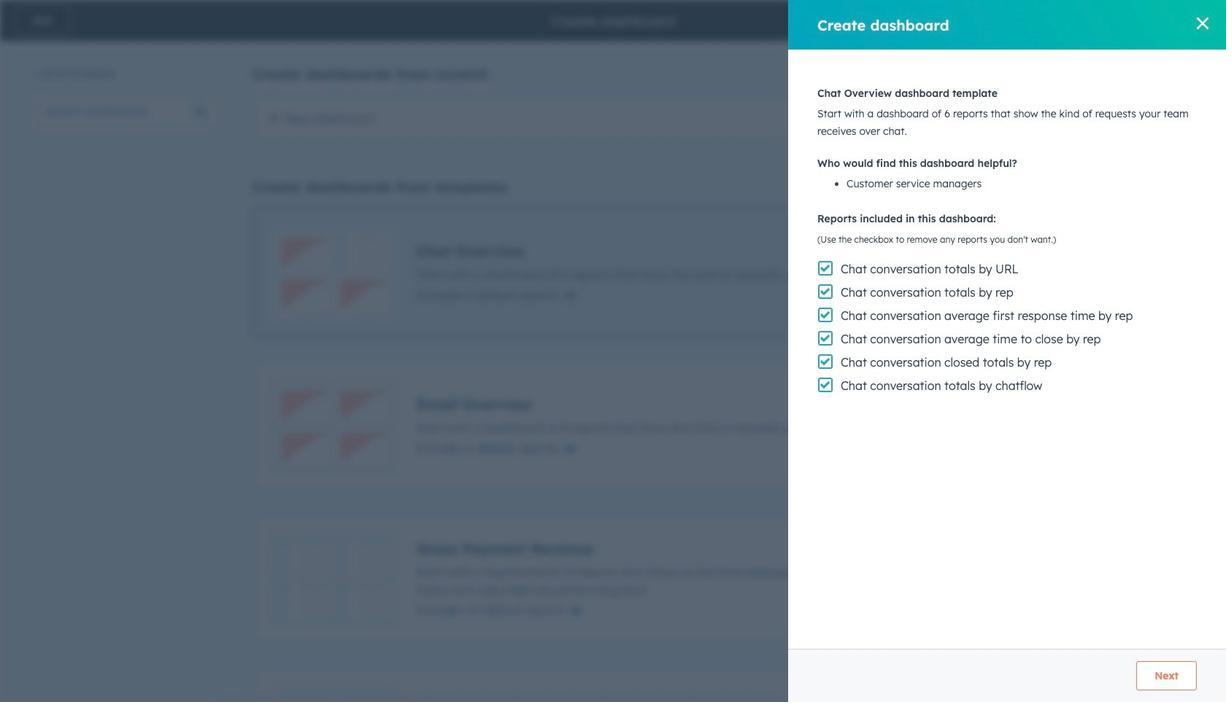 Task type: locate. For each thing, give the bounding box(es) containing it.
None checkbox
[[253, 361, 1180, 491], [253, 515, 1180, 644], [253, 361, 1180, 491], [253, 515, 1180, 644]]

page section element
[[0, 0, 1226, 41]]

None checkbox
[[253, 95, 1180, 143], [253, 208, 1180, 338], [253, 668, 1180, 703], [253, 95, 1180, 143], [253, 208, 1180, 338], [253, 668, 1180, 703]]



Task type: vqa. For each thing, say whether or not it's contained in the screenshot.
RESPECTING within The "Vhs Can Fix It! Is Committed To Protecting And Respecting Your Privacy, And We'Ll Only Use Your Personal Information To Administer Your Account And To Provide The Products And Services You Requested From Us. From Time To Time, We Would Like To Contact You About Our Products And Services, As Well As Other Content That May Be Of Interest To You. If You Consent To Us Contacting You For This Purpose, Please Tick Below To Say How You Would Like Us To Contact You:"
no



Task type: describe. For each thing, give the bounding box(es) containing it.
close image
[[1197, 18, 1209, 29]]

Search search field
[[35, 97, 217, 126]]



